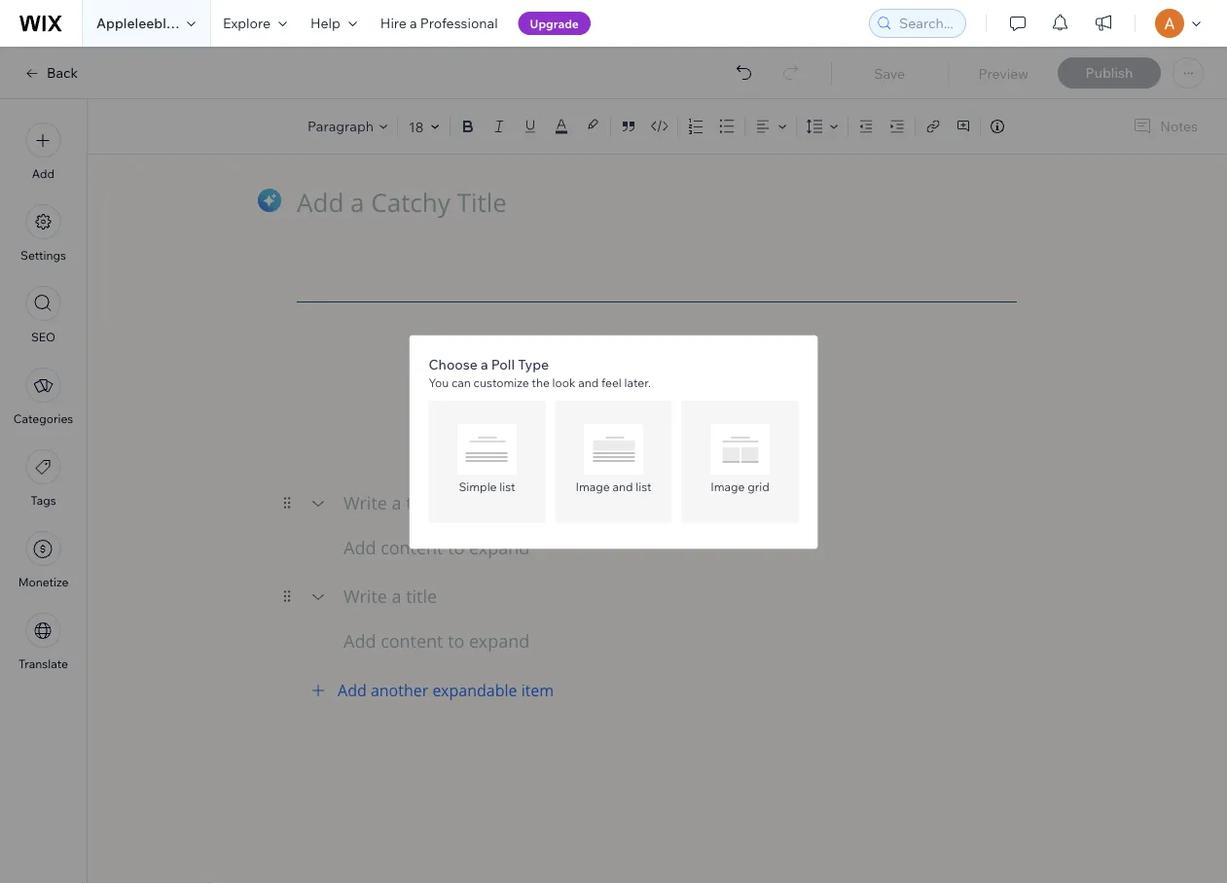 Task type: vqa. For each thing, say whether or not it's contained in the screenshot.
Billing & Payments popup button
no



Task type: describe. For each thing, give the bounding box(es) containing it.
translate button
[[19, 613, 68, 672]]

simple
[[459, 480, 497, 494]]

add for add
[[32, 166, 55, 181]]

hire
[[380, 15, 407, 32]]

expandable
[[433, 680, 517, 701]]

add another expandable item
[[338, 680, 554, 701]]

monetize button
[[18, 531, 68, 590]]

feel
[[601, 375, 622, 390]]

1 vertical spatial settings button
[[603, 432, 664, 458]]

translate
[[19, 657, 68, 672]]

seo button
[[26, 286, 61, 345]]

list box containing simple list
[[429, 400, 799, 523]]

add for add another expandable item
[[338, 680, 367, 701]]

list inside "option"
[[500, 480, 515, 494]]

look
[[552, 375, 576, 390]]

tags button
[[26, 450, 61, 508]]

notes
[[1160, 118, 1198, 135]]

image and list option
[[555, 400, 672, 523]]

the
[[532, 375, 550, 390]]

add another expandable item button
[[297, 668, 1017, 714]]

professional
[[420, 15, 498, 32]]

and inside choose a poll type you can customize the look and feel later.
[[578, 375, 599, 390]]

back
[[47, 64, 78, 81]]

a for poll
[[481, 356, 488, 373]]

grid
[[748, 480, 770, 494]]

me
[[663, 389, 683, 407]]

choose
[[429, 356, 478, 373]]

image grid
[[711, 480, 770, 494]]

Search... field
[[893, 10, 960, 37]]

appleleeblog
[[96, 15, 183, 32]]

help
[[310, 15, 340, 32]]

type
[[518, 356, 549, 373]]

image for image grid
[[711, 480, 745, 494]]

categories
[[13, 412, 73, 426]]

paragraph
[[308, 118, 374, 135]]

image and list
[[576, 480, 652, 494]]

customize
[[474, 375, 529, 390]]

simple list
[[459, 480, 515, 494]]

click me
[[631, 389, 683, 407]]

list inside "option"
[[636, 480, 652, 494]]

and inside "option"
[[613, 480, 633, 494]]

a for professional
[[410, 15, 417, 32]]

monetize
[[18, 575, 68, 590]]

another
[[371, 680, 428, 701]]

menu containing add
[[0, 111, 87, 683]]

seo
[[31, 330, 56, 345]]

can
[[451, 375, 471, 390]]

image for image and list
[[576, 480, 610, 494]]



Task type: locate. For each thing, give the bounding box(es) containing it.
1 vertical spatial add
[[338, 680, 367, 701]]

paragraph button
[[304, 113, 393, 140]]

settings up image and list
[[608, 437, 659, 453]]

settings button up image and list
[[603, 432, 664, 458]]

1 horizontal spatial image
[[711, 480, 745, 494]]

2 list from the left
[[636, 480, 652, 494]]

click me button
[[619, 377, 695, 420]]

list down the click
[[636, 480, 652, 494]]

2 image from the left
[[711, 480, 745, 494]]

notes button
[[1125, 113, 1204, 140]]

simple list option
[[429, 400, 546, 523]]

poll
[[491, 356, 515, 373]]

image inside option
[[711, 480, 745, 494]]

item
[[521, 680, 554, 701]]

choose a poll type you can customize the look and feel later.
[[429, 356, 651, 390]]

a right hire
[[410, 15, 417, 32]]

1 vertical spatial a
[[481, 356, 488, 373]]

None field
[[407, 117, 425, 136]]

settings inside button
[[608, 437, 659, 453]]

categories button
[[13, 368, 73, 426]]

settings
[[21, 248, 66, 263], [608, 437, 659, 453]]

a left poll
[[481, 356, 488, 373]]

hire a professional
[[380, 15, 498, 32]]

1 horizontal spatial settings
[[608, 437, 659, 453]]

1 horizontal spatial list
[[636, 480, 652, 494]]

0 vertical spatial settings button
[[21, 204, 66, 263]]

1 vertical spatial settings
[[608, 437, 659, 453]]

0 horizontal spatial settings
[[21, 248, 66, 263]]

0 vertical spatial a
[[410, 15, 417, 32]]

a inside choose a poll type you can customize the look and feel later.
[[481, 356, 488, 373]]

1 vertical spatial and
[[613, 480, 633, 494]]

list right simple
[[500, 480, 515, 494]]

0 horizontal spatial settings button
[[21, 204, 66, 263]]

0 horizontal spatial list
[[500, 480, 515, 494]]

hire a professional link
[[369, 0, 510, 47]]

list
[[500, 480, 515, 494], [636, 480, 652, 494]]

1 list from the left
[[500, 480, 515, 494]]

image
[[576, 480, 610, 494], [711, 480, 745, 494]]

1 horizontal spatial and
[[613, 480, 633, 494]]

1 horizontal spatial add
[[338, 680, 367, 701]]

None text field
[[344, 491, 1017, 517], [344, 536, 1017, 563], [344, 491, 1017, 517], [344, 536, 1017, 563]]

and
[[578, 375, 599, 390], [613, 480, 633, 494]]

0 horizontal spatial add
[[32, 166, 55, 181]]

0 vertical spatial and
[[578, 375, 599, 390]]

menu
[[0, 111, 87, 683]]

upgrade
[[530, 16, 579, 31]]

0 vertical spatial add
[[32, 166, 55, 181]]

1 horizontal spatial settings button
[[603, 432, 664, 458]]

Add a Catchy Title text field
[[297, 185, 997, 219]]

add
[[32, 166, 55, 181], [338, 680, 367, 701]]

explore
[[223, 15, 271, 32]]

and down the click
[[613, 480, 633, 494]]

help button
[[299, 0, 369, 47]]

settings button
[[21, 204, 66, 263], [603, 432, 664, 458]]

settings inside menu
[[21, 248, 66, 263]]

and left feel
[[578, 375, 599, 390]]

1 image from the left
[[576, 480, 610, 494]]

add button
[[26, 123, 61, 181]]

image grid option
[[682, 400, 799, 523]]

image inside "option"
[[576, 480, 610, 494]]

0 horizontal spatial a
[[410, 15, 417, 32]]

1 horizontal spatial a
[[481, 356, 488, 373]]

upgrade button
[[518, 12, 591, 35]]

0 vertical spatial settings
[[21, 248, 66, 263]]

add inside menu
[[32, 166, 55, 181]]

list box
[[429, 400, 799, 523]]

a
[[410, 15, 417, 32], [481, 356, 488, 373]]

back button
[[23, 64, 78, 82]]

settings up seo button
[[21, 248, 66, 263]]

0 horizontal spatial and
[[578, 375, 599, 390]]

later.
[[624, 375, 651, 390]]

settings button down add button
[[21, 204, 66, 263]]

click
[[631, 389, 660, 407]]

you
[[429, 375, 449, 390]]

tags
[[31, 493, 56, 508]]

0 horizontal spatial image
[[576, 480, 610, 494]]

None text field
[[277, 247, 1017, 816], [344, 584, 1017, 611], [344, 630, 1017, 656], [277, 247, 1017, 816], [344, 584, 1017, 611], [344, 630, 1017, 656]]



